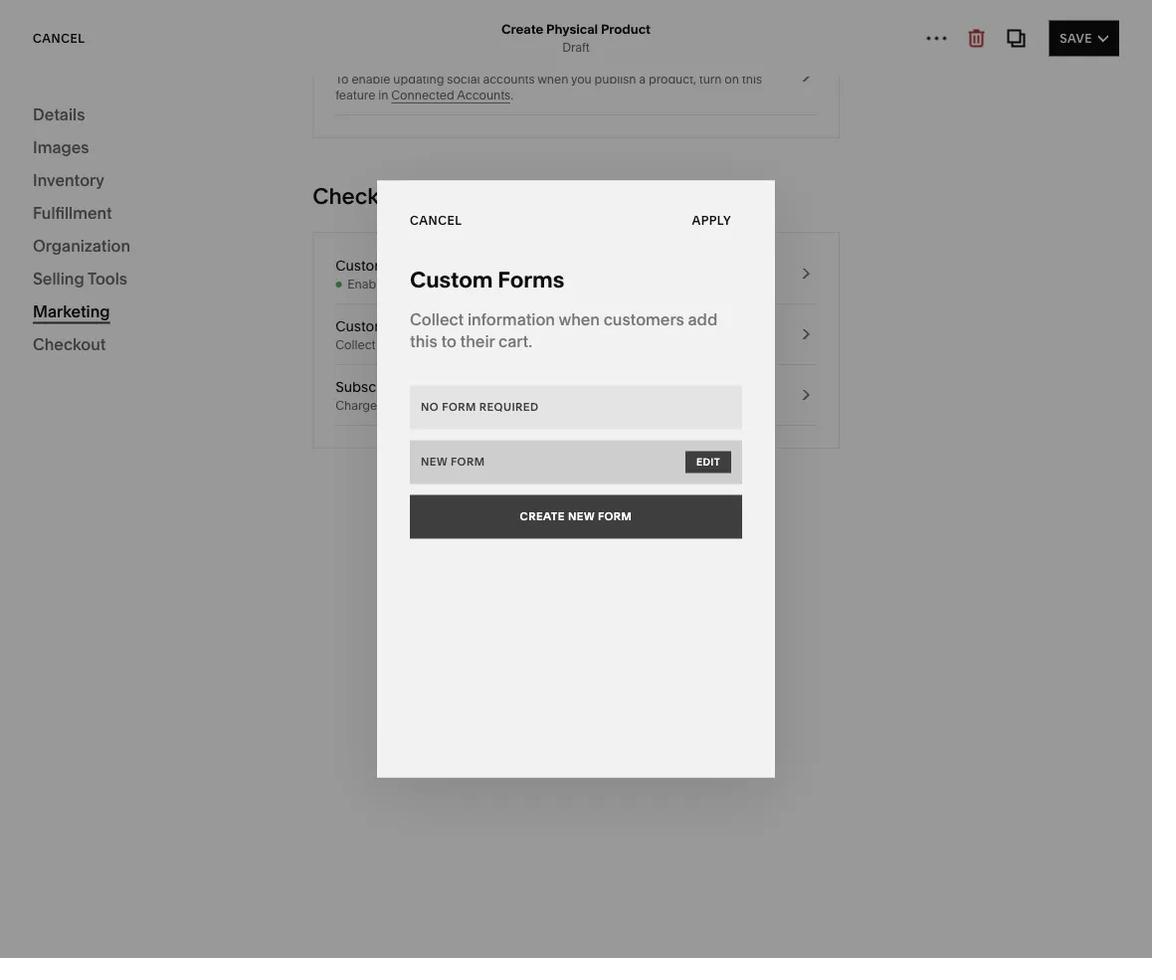 Task type: describe. For each thing, give the bounding box(es) containing it.
their inside custom forms collect information when customers add this to their cart.
[[605, 338, 630, 352]]

information inside custom forms collect information when customers add this to their cart.
[[379, 338, 443, 352]]

to inside custom forms collect information when customers add this to their cart.
[[591, 338, 602, 352]]

save
[[1060, 31, 1093, 45]]

products
[[153, 224, 222, 243]]

customers inside subscription charge customers on a recurring basis.
[[380, 399, 440, 413]]

draft
[[563, 40, 590, 55]]

apply button
[[692, 203, 742, 238]]

create for create your first product to start selling.
[[56, 275, 100, 292]]

updating
[[393, 72, 444, 87]]

to enable updating social accounts when you publish a product, turn on this feature in
[[336, 72, 762, 103]]

start adding products to your store
[[56, 224, 278, 265]]

organization
[[33, 236, 130, 255]]

when inside to enable updating social accounts when you publish a product, turn on this feature in
[[538, 72, 569, 87]]

subscription charge customers on a recurring basis.
[[336, 379, 557, 413]]

new form
[[421, 455, 485, 469]]

1 vertical spatial new
[[568, 510, 595, 523]]

feature
[[336, 88, 376, 103]]

no form required
[[421, 401, 539, 414]]

this inside custom forms collect information when customers add this to their cart.
[[568, 338, 588, 352]]

button
[[391, 257, 434, 274]]

connected accounts .
[[391, 88, 513, 103]]

enabled
[[348, 277, 394, 292]]

no
[[421, 401, 439, 414]]

recurring
[[470, 399, 522, 413]]

.
[[511, 88, 513, 103]]

product
[[601, 21, 651, 37]]

cart. inside custom forms collect information when customers add this to their cart.
[[633, 338, 658, 352]]

apply
[[692, 213, 731, 227]]

0 vertical spatial cancel
[[33, 31, 85, 45]]

create physical product draft
[[502, 21, 651, 55]]

add inside custom forms collect information when customers add this to their cart.
[[543, 338, 565, 352]]

all
[[33, 95, 61, 122]]

cart. inside collect information when customers add this to their cart.
[[499, 332, 532, 351]]

0 horizontal spatial checkout
[[33, 334, 106, 354]]

tools
[[88, 269, 127, 288]]

enable
[[352, 72, 391, 87]]

connected accounts link
[[391, 88, 511, 104]]

collect inside collect information when customers add this to their cart.
[[410, 310, 464, 329]]

custom for custom forms
[[410, 266, 493, 293]]

connected
[[391, 88, 455, 103]]

to
[[336, 72, 349, 87]]

form for no
[[442, 401, 476, 414]]

marketing
[[33, 302, 110, 321]]

forms for custom forms collect information when customers add this to their cart.
[[391, 318, 432, 335]]

this inside to enable updating social accounts when you publish a product, turn on this feature in
[[742, 72, 762, 87]]

a inside subscription charge customers on a recurring basis.
[[461, 399, 467, 413]]

first
[[135, 275, 160, 292]]

2 vertical spatial form
[[598, 510, 632, 523]]

selling.
[[268, 275, 314, 292]]

customers inside custom forms collect information when customers add this to their cart.
[[480, 338, 540, 352]]

categories button
[[0, 22, 140, 66]]

turn
[[699, 72, 722, 87]]

selling tools
[[33, 269, 127, 288]]

custom forms
[[410, 266, 565, 293]]

save button
[[1049, 20, 1120, 56]]

selling
[[33, 269, 84, 288]]



Task type: vqa. For each thing, say whether or not it's contained in the screenshot.
bottom "Create"
yes



Task type: locate. For each thing, give the bounding box(es) containing it.
1 vertical spatial form
[[451, 455, 485, 469]]

checkout down marketing
[[33, 334, 106, 354]]

0 vertical spatial cancel button
[[33, 20, 85, 56]]

custom button
[[336, 257, 434, 274]]

form for new
[[451, 455, 485, 469]]

1 horizontal spatial checkout
[[313, 183, 413, 209]]

cart.
[[499, 332, 532, 351], [633, 338, 658, 352]]

0 horizontal spatial forms
[[391, 318, 432, 335]]

their inside collect information when customers add this to their cart.
[[460, 332, 495, 351]]

collect information when customers add this to their cart.
[[410, 310, 718, 351]]

Search items… text field
[[66, 133, 356, 177]]

fulfillment
[[33, 203, 112, 222]]

when inside custom forms collect information when customers add this to their cart.
[[446, 338, 477, 352]]

1 vertical spatial on
[[443, 399, 458, 413]]

information up the subscription
[[379, 338, 443, 352]]

to
[[225, 224, 241, 243], [219, 275, 232, 292], [441, 332, 457, 351], [591, 338, 602, 352]]

0 horizontal spatial this
[[410, 332, 438, 351]]

create your first product to start selling.
[[56, 275, 314, 292]]

0 horizontal spatial their
[[460, 332, 495, 351]]

0 vertical spatial form
[[442, 401, 476, 414]]

custom up enabled
[[336, 257, 387, 274]]

0 horizontal spatial on
[[443, 399, 458, 413]]

0 horizontal spatial customers
[[380, 399, 440, 413]]

0 horizontal spatial collect
[[336, 338, 376, 352]]

1 vertical spatial information
[[379, 338, 443, 352]]

collect inside custom forms collect information when customers add this to their cart.
[[336, 338, 376, 352]]

custom forms collect information when customers add this to their cart.
[[336, 318, 658, 352]]

1 horizontal spatial cancel button
[[410, 203, 473, 238]]

tab list
[[938, 27, 1030, 59]]

information inside collect information when customers add this to their cart.
[[468, 310, 555, 329]]

checkout
[[313, 183, 413, 209], [33, 334, 106, 354]]

2 horizontal spatial this
[[742, 72, 762, 87]]

their
[[460, 332, 495, 351], [605, 338, 630, 352]]

store
[[56, 246, 95, 265]]

1 horizontal spatial a
[[639, 72, 646, 87]]

0 horizontal spatial cancel button
[[33, 20, 85, 56]]

required
[[479, 401, 539, 414]]

1 horizontal spatial their
[[605, 338, 630, 352]]

forms up collect information when customers add this to their cart.
[[498, 266, 565, 293]]

a right publish
[[639, 72, 646, 87]]

physical
[[546, 21, 598, 37]]

a
[[639, 72, 646, 87], [461, 399, 467, 413]]

0 vertical spatial customers
[[604, 310, 684, 329]]

start
[[56, 224, 92, 243]]

forms for custom forms
[[498, 266, 565, 293]]

1 horizontal spatial new
[[568, 510, 595, 523]]

2 horizontal spatial customers
[[604, 310, 684, 329]]

0 vertical spatial on
[[725, 72, 739, 87]]

collect down button
[[410, 310, 464, 329]]

custom for custom button
[[336, 257, 387, 274]]

your inside start adding products to your store
[[244, 224, 278, 243]]

0 horizontal spatial cart.
[[499, 332, 532, 351]]

product,
[[649, 72, 697, 87]]

collect
[[410, 310, 464, 329], [336, 338, 376, 352]]

create for create new form
[[520, 510, 565, 523]]

this
[[742, 72, 762, 87], [410, 332, 438, 351], [568, 338, 588, 352]]

subscription
[[336, 379, 419, 396]]

1 horizontal spatial on
[[725, 72, 739, 87]]

0 vertical spatial forms
[[498, 266, 565, 293]]

to inside start adding products to your store
[[225, 224, 241, 243]]

1 horizontal spatial cart.
[[633, 338, 658, 352]]

add inside collect information when customers add this to their cart.
[[688, 310, 718, 329]]

1 horizontal spatial cancel
[[410, 213, 462, 227]]

on right no
[[443, 399, 458, 413]]

cancel up button
[[410, 213, 462, 227]]

0 horizontal spatial a
[[461, 399, 467, 413]]

cancel
[[33, 31, 85, 45], [410, 213, 462, 227]]

1 vertical spatial cancel
[[410, 213, 462, 227]]

0 horizontal spatial new
[[421, 455, 448, 469]]

inventory
[[33, 170, 104, 190]]

1 vertical spatial checkout
[[33, 334, 106, 354]]

forms inside custom forms collect information when customers add this to their cart.
[[391, 318, 432, 335]]

details
[[33, 104, 85, 124]]

when
[[538, 72, 569, 87], [559, 310, 600, 329], [446, 338, 477, 352]]

checkout up custom button
[[313, 183, 413, 209]]

customers inside collect information when customers add this to their cart.
[[604, 310, 684, 329]]

forms down enabled
[[391, 318, 432, 335]]

0 vertical spatial your
[[244, 224, 278, 243]]

adding
[[96, 224, 149, 243]]

custom down enabled
[[336, 318, 387, 335]]

0 vertical spatial checkout
[[313, 183, 413, 209]]

1 horizontal spatial customers
[[480, 338, 540, 352]]

categories
[[38, 36, 118, 51]]

0 vertical spatial new
[[421, 455, 448, 469]]

1 vertical spatial when
[[559, 310, 600, 329]]

forms
[[498, 266, 565, 293], [391, 318, 432, 335]]

on inside subscription charge customers on a recurring basis.
[[443, 399, 458, 413]]

create for create physical product draft
[[502, 21, 544, 37]]

a left recurring
[[461, 399, 467, 413]]

0 vertical spatial create
[[502, 21, 544, 37]]

1 vertical spatial create
[[56, 275, 100, 292]]

1 horizontal spatial collect
[[410, 310, 464, 329]]

custom up custom forms collect information when customers add this to their cart.
[[410, 266, 493, 293]]

new
[[421, 455, 448, 469], [568, 510, 595, 523]]

you
[[571, 72, 592, 87]]

0 vertical spatial information
[[468, 310, 555, 329]]

1 vertical spatial collect
[[336, 338, 376, 352]]

custom inside custom forms collect information when customers add this to their cart.
[[336, 318, 387, 335]]

1 vertical spatial customers
[[480, 338, 540, 352]]

social
[[447, 72, 480, 87]]

0 horizontal spatial cancel
[[33, 31, 85, 45]]

2 vertical spatial customers
[[380, 399, 440, 413]]

cancel button up button
[[410, 203, 473, 238]]

1 vertical spatial your
[[103, 275, 132, 292]]

create inside 'create physical product draft'
[[502, 21, 544, 37]]

custom
[[336, 257, 387, 274], [410, 266, 493, 293], [336, 318, 387, 335]]

to inside collect information when customers add this to their cart.
[[441, 332, 457, 351]]

charge
[[336, 399, 377, 413]]

publish
[[595, 72, 636, 87]]

cancel button up 'all'
[[33, 20, 85, 56]]

2 vertical spatial when
[[446, 338, 477, 352]]

2 vertical spatial create
[[520, 510, 565, 523]]

information
[[468, 310, 555, 329], [379, 338, 443, 352]]

information down custom forms
[[468, 310, 555, 329]]

product
[[163, 275, 216, 292]]

1 vertical spatial a
[[461, 399, 467, 413]]

accounts
[[483, 72, 535, 87]]

0 horizontal spatial information
[[379, 338, 443, 352]]

1 horizontal spatial add
[[688, 310, 718, 329]]

0 vertical spatial collect
[[410, 310, 464, 329]]

edit
[[697, 456, 721, 468]]

cancel button
[[33, 20, 85, 56], [410, 203, 473, 238]]

0 vertical spatial when
[[538, 72, 569, 87]]

customers
[[604, 310, 684, 329], [480, 338, 540, 352], [380, 399, 440, 413]]

add
[[688, 310, 718, 329], [543, 338, 565, 352]]

create
[[502, 21, 544, 37], [56, 275, 100, 292], [520, 510, 565, 523]]

start
[[235, 275, 265, 292]]

1 horizontal spatial this
[[568, 338, 588, 352]]

in
[[378, 88, 389, 103]]

a inside to enable updating social accounts when you publish a product, turn on this feature in
[[639, 72, 646, 87]]

1 vertical spatial forms
[[391, 318, 432, 335]]

1 horizontal spatial your
[[244, 224, 278, 243]]

collect up the subscription
[[336, 338, 376, 352]]

row group
[[0, 97, 394, 897]]

0 horizontal spatial add
[[543, 338, 565, 352]]

your
[[244, 224, 278, 243], [103, 275, 132, 292]]

on
[[725, 72, 739, 87], [443, 399, 458, 413]]

0 vertical spatial add
[[688, 310, 718, 329]]

cancel up 'all'
[[33, 31, 85, 45]]

images
[[33, 137, 89, 157]]

1 horizontal spatial forms
[[498, 266, 565, 293]]

1 vertical spatial cancel button
[[410, 203, 473, 238]]

0 vertical spatial a
[[639, 72, 646, 87]]

basis.
[[525, 399, 557, 413]]

on right turn
[[725, 72, 739, 87]]

on inside to enable updating social accounts when you publish a product, turn on this feature in
[[725, 72, 739, 87]]

this inside collect information when customers add this to their cart.
[[410, 332, 438, 351]]

form
[[442, 401, 476, 414], [451, 455, 485, 469], [598, 510, 632, 523]]

0 horizontal spatial your
[[103, 275, 132, 292]]

create new form
[[520, 510, 632, 523]]

your up start
[[244, 224, 278, 243]]

when inside collect information when customers add this to their cart.
[[559, 310, 600, 329]]

accounts
[[457, 88, 511, 103]]

your left first
[[103, 275, 132, 292]]

1 horizontal spatial information
[[468, 310, 555, 329]]

1 vertical spatial add
[[543, 338, 565, 352]]



